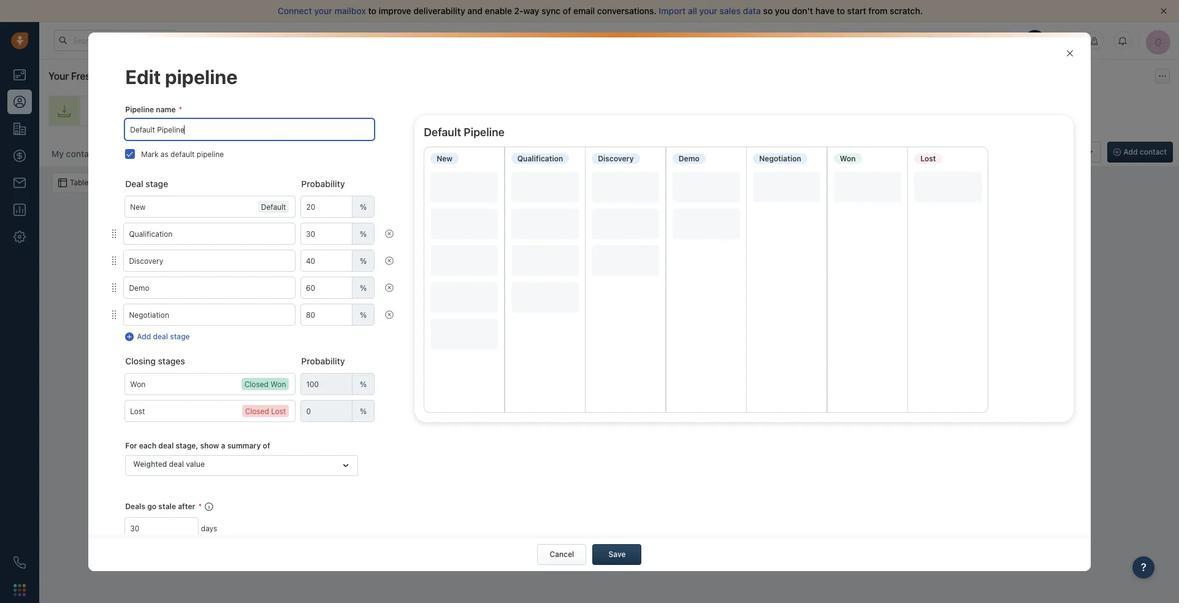 Task type: locate. For each thing, give the bounding box(es) containing it.
your left freshsales
[[48, 71, 69, 82]]

sales right create
[[725, 106, 743, 116]]

default
[[424, 126, 461, 139], [261, 203, 286, 212]]

your left trial
[[844, 36, 859, 44]]

0 vertical spatial lost
[[921, 154, 937, 163]]

edit for edit filters
[[370, 423, 384, 432]]

your right invite
[[413, 106, 429, 116]]

1 horizontal spatial of
[[563, 6, 571, 16]]

edit up pipeline name *
[[125, 65, 161, 88]]

1 probability from the top
[[302, 179, 345, 189]]

0 vertical spatial probability
[[302, 179, 345, 189]]

1 horizontal spatial won
[[840, 154, 856, 163]]

0 vertical spatial your
[[844, 36, 859, 44]]

4 % button from the top
[[111, 304, 399, 325]]

1 vertical spatial add contact button
[[581, 418, 637, 439]]

7 % from the top
[[360, 407, 367, 416]]

your inside invite your team "link"
[[413, 106, 429, 116]]

21
[[901, 36, 908, 44]]

1 vertical spatial *
[[199, 502, 202, 511]]

1 horizontal spatial lost
[[921, 154, 937, 163]]

stages
[[158, 356, 185, 366]]

1 % from the top
[[360, 202, 367, 211]]

way
[[524, 6, 540, 16]]

your left mailbox
[[314, 6, 332, 16]]

import
[[659, 6, 686, 16], [95, 106, 119, 116], [1018, 147, 1042, 156], [778, 400, 804, 410], [802, 423, 826, 432]]

stage right deal
[[146, 179, 168, 189]]

save button
[[593, 544, 642, 565]]

new left mark
[[114, 148, 132, 158]]

0 horizontal spatial contact
[[604, 423, 631, 432]]

days right the 21
[[910, 36, 925, 44]]

sequence
[[745, 106, 779, 116]]

1 vertical spatial of
[[263, 441, 270, 450]]

plans
[[977, 35, 996, 44]]

import contacts down add deal
[[1018, 147, 1075, 156]]

my contacts button
[[45, 142, 108, 166], [52, 148, 101, 159]]

1 vertical spatial default
[[261, 203, 286, 212]]

0 horizontal spatial stage
[[146, 179, 168, 189]]

up
[[874, 106, 883, 116]]

in left the 21
[[893, 36, 899, 44]]

0 horizontal spatial your
[[48, 71, 69, 82]]

0 vertical spatial edit
[[125, 65, 161, 88]]

2-
[[515, 6, 524, 16]]

contacts inside group
[[1044, 147, 1075, 156]]

deliverability
[[414, 6, 466, 16]]

deal for add deal stage
[[153, 332, 168, 341]]

add deal link
[[986, 96, 1086, 126]]

days right enter value field
[[201, 524, 217, 533]]

Search your CRM... text field
[[54, 30, 177, 51]]

1 horizontal spatial pipeline
[[464, 126, 505, 139]]

lost left table
[[921, 154, 937, 163]]

0 vertical spatial in
[[893, 36, 899, 44]]

scratch.
[[890, 6, 923, 16]]

*
[[179, 105, 182, 114], [199, 502, 202, 511]]

filters inside button
[[386, 423, 407, 432]]

the left crm.
[[633, 400, 646, 410]]

2 probability from the top
[[302, 356, 345, 366]]

0 horizontal spatial in
[[844, 400, 851, 410]]

1 vertical spatial your
[[48, 71, 69, 82]]

import contacts button down import contacts in one go.
[[796, 418, 865, 439]]

your right up
[[885, 106, 901, 116]]

1 horizontal spatial import contacts
[[802, 423, 859, 432]]

closed down the closed won
[[245, 407, 269, 416]]

0 vertical spatial import contacts
[[95, 106, 152, 116]]

of right summary
[[263, 441, 270, 450]]

0 vertical spatial *
[[179, 105, 182, 114]]

closed up closed lost on the left of page
[[245, 380, 269, 389]]

go.
[[870, 400, 882, 410]]

import contacts down setup
[[95, 106, 152, 116]]

closed for closed won
[[245, 380, 269, 389]]

pipeline
[[165, 65, 238, 88], [924, 106, 952, 116], [197, 149, 224, 159]]

0 horizontal spatial pipeline
[[125, 105, 154, 114]]

1 vertical spatial filters
[[386, 423, 407, 432]]

1 horizontal spatial *
[[199, 502, 202, 511]]

add your contacts to the crm.
[[548, 400, 670, 410]]

your
[[844, 36, 859, 44], [48, 71, 69, 82]]

invite your team
[[391, 106, 448, 116]]

0 vertical spatial of
[[563, 6, 571, 16]]

1 vertical spatial won
[[271, 380, 286, 389]]

0 horizontal spatial days
[[201, 524, 217, 533]]

1 horizontal spatial the
[[633, 400, 646, 410]]

0 vertical spatial won
[[840, 154, 856, 163]]

deal up import contacts group
[[1049, 106, 1064, 116]]

0 horizontal spatial *
[[179, 105, 182, 114]]

your trial ends in 21 days
[[844, 36, 925, 44]]

of right sync
[[563, 6, 571, 16]]

the left right
[[338, 400, 351, 410]]

contacts down add deal
[[1044, 147, 1075, 156]]

2 team from the left
[[600, 106, 618, 116]]

1 vertical spatial stage
[[170, 332, 190, 341]]

edit filters button
[[364, 418, 413, 439]]

filters
[[374, 400, 396, 410], [386, 423, 407, 432]]

import contacts link
[[48, 96, 174, 126]]

1 vertical spatial pipeline
[[924, 106, 952, 116]]

1 vertical spatial add contact
[[588, 423, 631, 432]]

* right 'after'
[[199, 502, 202, 511]]

1 horizontal spatial days
[[910, 36, 925, 44]]

in left one
[[844, 400, 851, 410]]

0 vertical spatial closed
[[245, 380, 269, 389]]

container_wx8msf4aqz5i3rn1 image inside weighted deal value dropdown button
[[342, 462, 350, 470]]

import inside 'link'
[[95, 106, 119, 116]]

route
[[529, 106, 550, 116]]

1 horizontal spatial team
[[600, 106, 618, 116]]

1 vertical spatial probability
[[302, 356, 345, 366]]

pipeline up name
[[165, 65, 238, 88]]

a
[[221, 441, 225, 450]]

contact
[[1140, 147, 1168, 156], [604, 423, 631, 432]]

closed
[[245, 380, 269, 389], [245, 407, 269, 416]]

all
[[688, 6, 698, 16]]

import contacts button down the add deal link
[[1002, 142, 1081, 163]]

found.
[[625, 350, 658, 363]]

0 horizontal spatial lost
[[271, 407, 286, 416]]

0 vertical spatial import contacts button
[[1002, 142, 1081, 163]]

filters right right
[[374, 400, 396, 410]]

import contacts inside group
[[1018, 147, 1075, 156]]

pipeline up customize
[[924, 106, 952, 116]]

customize table
[[930, 147, 987, 156]]

your for your trial ends in 21 days
[[844, 36, 859, 44]]

0 vertical spatial filters
[[374, 400, 396, 410]]

close image
[[1161, 8, 1168, 14]]

connect your mailbox link
[[278, 6, 368, 16]]

0 horizontal spatial the
[[338, 400, 351, 410]]

days
[[910, 36, 925, 44], [201, 524, 217, 533]]

closed for closed lost
[[245, 407, 269, 416]]

deal left value
[[169, 459, 184, 469]]

1 vertical spatial lost
[[271, 407, 286, 416]]

0 vertical spatial pipeline
[[125, 105, 154, 114]]

stage
[[146, 179, 168, 189], [170, 332, 190, 341]]

new down default pipeline
[[437, 154, 453, 163]]

connect your mailbox to improve deliverability and enable 2-way sync of email conversations. import all your sales data so you don't have to start from scratch.
[[278, 6, 923, 16]]

Enter value field
[[125, 518, 198, 539]]

2 the from the left
[[633, 400, 646, 410]]

probability
[[302, 179, 345, 189], [302, 356, 345, 366]]

edit down "apply the right filters to find contacts." on the left bottom
[[370, 423, 384, 432]]

0 horizontal spatial won
[[271, 380, 286, 389]]

container_wx8msf4aqz5i3rn1 image
[[918, 148, 927, 156], [142, 179, 150, 187], [111, 257, 118, 265], [385, 284, 394, 292], [111, 311, 118, 319], [385, 311, 394, 319], [125, 333, 134, 341], [342, 462, 350, 470]]

* right name
[[179, 105, 182, 114]]

your
[[314, 6, 332, 16], [700, 6, 718, 16], [413, 106, 429, 116], [582, 106, 598, 116], [885, 106, 901, 116], [567, 400, 584, 410]]

contacts right all
[[224, 148, 259, 159]]

0 vertical spatial default
[[424, 126, 461, 139]]

lost down the closed won
[[271, 407, 286, 416]]

0 horizontal spatial import contacts
[[95, 106, 152, 116]]

contacts left 0
[[134, 148, 169, 158]]

0 horizontal spatial add contact button
[[581, 418, 637, 439]]

0 horizontal spatial add contact
[[588, 423, 631, 432]]

pipeline right default
[[197, 149, 224, 159]]

1 vertical spatial pipeline
[[464, 126, 505, 139]]

enable
[[485, 6, 512, 16]]

your right leads
[[582, 106, 598, 116]]

table
[[970, 147, 987, 156]]

new
[[114, 148, 132, 158], [437, 154, 453, 163]]

to left crm.
[[623, 400, 631, 410]]

apply
[[313, 400, 336, 410]]

6 % from the top
[[360, 380, 367, 389]]

0 vertical spatial add contact
[[1124, 147, 1168, 156]]

1 vertical spatial edit
[[370, 423, 384, 432]]

import inside group
[[1018, 147, 1042, 156]]

edit
[[125, 65, 161, 88], [370, 423, 384, 432]]

sales right up
[[903, 106, 922, 116]]

edit inside button
[[370, 423, 384, 432]]

1 horizontal spatial add contact button
[[1108, 142, 1174, 163]]

1 horizontal spatial your
[[844, 36, 859, 44]]

1 horizontal spatial contact
[[1140, 147, 1168, 156]]

explore plans link
[[941, 33, 1003, 48]]

container_wx8msf4aqz5i3rn1 image inside bulk actions button
[[142, 179, 150, 187]]

my contacts
[[52, 148, 101, 159]]

0 vertical spatial add contact button
[[1108, 142, 1174, 163]]

1 vertical spatial contact
[[604, 423, 631, 432]]

phone element
[[7, 550, 32, 575]]

as
[[161, 149, 169, 159]]

0 horizontal spatial default
[[261, 203, 286, 212]]

0
[[176, 149, 180, 158]]

1 horizontal spatial default
[[424, 126, 461, 139]]

default for default
[[261, 203, 286, 212]]

weighted deal value button
[[125, 455, 358, 476]]

import contacts down import contacts in one go.
[[802, 423, 859, 432]]

0 vertical spatial pipeline
[[165, 65, 238, 88]]

customize table button
[[910, 142, 995, 163]]

in
[[893, 36, 899, 44], [844, 400, 851, 410]]

2 vertical spatial pipeline
[[197, 149, 224, 159]]

None field
[[302, 196, 374, 217], [301, 223, 374, 244], [301, 250, 374, 271], [301, 277, 374, 298], [301, 304, 374, 325], [302, 374, 374, 395], [302, 401, 374, 422], [302, 196, 374, 217], [301, 223, 374, 244], [301, 250, 374, 271], [301, 277, 374, 298], [301, 304, 374, 325], [302, 374, 374, 395], [302, 401, 374, 422]]

2 vertical spatial import contacts
[[802, 423, 859, 432]]

add
[[1033, 106, 1047, 116], [1124, 147, 1138, 156], [137, 332, 151, 341], [548, 400, 564, 410], [588, 423, 602, 432]]

deal up closing stages
[[153, 332, 168, 341]]

1 vertical spatial import contacts
[[1018, 147, 1075, 156]]

3 % from the top
[[360, 256, 367, 265]]

0 horizontal spatial new
[[114, 148, 132, 158]]

to right mailbox
[[368, 6, 377, 16]]

team up default pipeline
[[431, 106, 448, 116]]

0 vertical spatial stage
[[146, 179, 168, 189]]

stage up stages
[[170, 332, 190, 341]]

team right leads
[[600, 106, 618, 116]]

for each deal stage, show a summary of
[[125, 441, 270, 450]]

1 horizontal spatial import contacts button
[[1002, 142, 1081, 163]]

Enter stage name field
[[125, 196, 295, 217], [124, 223, 295, 244], [124, 250, 295, 271], [124, 277, 295, 298], [124, 304, 295, 325], [125, 374, 295, 395], [125, 401, 295, 422]]

each
[[139, 441, 157, 450]]

1 horizontal spatial edit
[[370, 423, 384, 432]]

container_wx8msf4aqz5i3rn1 image
[[1066, 49, 1075, 57], [111, 230, 118, 238], [385, 230, 394, 238], [385, 257, 394, 265], [111, 284, 118, 292], [205, 503, 214, 511]]

1 vertical spatial days
[[201, 524, 217, 533]]

1 team from the left
[[431, 106, 448, 116]]

contacts left name
[[121, 106, 152, 116]]

won
[[840, 154, 856, 163], [271, 380, 286, 389]]

0 horizontal spatial team
[[431, 106, 448, 116]]

1 horizontal spatial new
[[437, 154, 453, 163]]

closed lost
[[245, 407, 286, 416]]

import contacts in one go.
[[778, 400, 882, 410]]

cancel button
[[538, 544, 587, 565]]

bulk actions
[[154, 178, 197, 187]]

filters down "apply the right filters to find contacts." on the left bottom
[[386, 423, 407, 432]]

1 vertical spatial import contacts button
[[796, 418, 865, 439]]

weighted
[[133, 459, 167, 469]]

2 horizontal spatial import contacts
[[1018, 147, 1075, 156]]

your freshsales setup guide
[[48, 71, 174, 82]]

deal inside dropdown button
[[169, 459, 184, 469]]

explore plans
[[948, 35, 996, 44]]

customize
[[930, 147, 968, 156]]

create sales sequence link
[[652, 96, 802, 126]]

1 vertical spatial closed
[[245, 407, 269, 416]]

add deal
[[1033, 106, 1064, 116]]

0 horizontal spatial edit
[[125, 65, 161, 88]]

connect
[[278, 6, 312, 16]]

leads
[[552, 106, 571, 116]]

container_wx8msf4aqz5i3rn1 image inside customize table button
[[918, 148, 927, 156]]

probability for closing stages
[[302, 356, 345, 366]]



Task type: vqa. For each thing, say whether or not it's contained in the screenshot.
the top the in
yes



Task type: describe. For each thing, give the bounding box(es) containing it.
route leads to your team link
[[483, 96, 640, 126]]

trial
[[861, 36, 873, 44]]

stage,
[[176, 441, 198, 450]]

1 horizontal spatial stage
[[170, 332, 190, 341]]

sales left data
[[720, 6, 741, 16]]

3 % button from the top
[[111, 277, 399, 298]]

route leads to your team
[[529, 106, 618, 116]]

create
[[699, 106, 723, 116]]

1 % button from the top
[[111, 223, 399, 244]]

weighted deal value
[[133, 459, 205, 469]]

contacts down no contacts found.
[[586, 400, 621, 410]]

sync
[[542, 6, 561, 16]]

contacts down import contacts in one go.
[[828, 423, 859, 432]]

2 % from the top
[[360, 229, 367, 238]]

import contacts group
[[1002, 142, 1102, 163]]

your inside "set up your sales pipeline" link
[[885, 106, 901, 116]]

1 horizontal spatial in
[[893, 36, 899, 44]]

your inside the "route leads to your team" link
[[582, 106, 598, 116]]

deal
[[125, 179, 143, 189]]

set up your sales pipeline
[[860, 106, 952, 116]]

no
[[561, 350, 576, 363]]

crm.
[[649, 400, 670, 410]]

so
[[764, 6, 773, 16]]

default pipeline
[[424, 126, 505, 139]]

guide
[[149, 71, 174, 82]]

team inside "link"
[[431, 106, 448, 116]]

0 vertical spatial days
[[910, 36, 925, 44]]

my
[[52, 148, 64, 159]]

0 horizontal spatial of
[[263, 441, 270, 450]]

new for new
[[437, 154, 453, 163]]

stale
[[158, 502, 176, 511]]

0 horizontal spatial import contacts button
[[796, 418, 865, 439]]

save
[[609, 549, 626, 559]]

1 the from the left
[[338, 400, 351, 410]]

5 % from the top
[[360, 310, 367, 319]]

closing stages
[[125, 356, 185, 366]]

your down no
[[567, 400, 584, 410]]

mark
[[141, 149, 159, 159]]

contacts inside 'link'
[[121, 106, 152, 116]]

deal for add deal
[[1049, 106, 1064, 116]]

no contacts found.
[[561, 350, 658, 363]]

new for new contacts 0
[[114, 148, 132, 158]]

set
[[860, 106, 872, 116]]

value
[[186, 459, 205, 469]]

default for default pipeline
[[424, 126, 461, 139]]

data
[[743, 6, 761, 16]]

cancel
[[550, 549, 574, 559]]

bulk
[[154, 178, 169, 187]]

qualification
[[518, 154, 563, 163]]

to right leads
[[573, 106, 580, 116]]

1 horizontal spatial add contact
[[1124, 147, 1168, 156]]

import all your sales data link
[[659, 6, 764, 16]]

all
[[211, 148, 221, 159]]

to left start
[[837, 6, 845, 16]]

have
[[816, 6, 835, 16]]

send email image
[[1058, 35, 1067, 46]]

and
[[468, 6, 483, 16]]

ends
[[875, 36, 891, 44]]

pipeline name *
[[125, 105, 182, 114]]

edit filters
[[370, 423, 407, 432]]

4 % from the top
[[360, 283, 367, 292]]

deals go stale after *
[[125, 502, 202, 511]]

apply the right filters to find contacts.
[[313, 400, 463, 410]]

freshworks switcher image
[[13, 584, 26, 596]]

your for your freshsales setup guide
[[48, 71, 69, 82]]

import contacts inside 'link'
[[95, 106, 152, 116]]

deals
[[125, 502, 145, 511]]

invite
[[391, 106, 411, 116]]

mailbox
[[335, 6, 366, 16]]

explore
[[948, 35, 975, 44]]

contacts right my
[[66, 148, 101, 159]]

find
[[409, 400, 424, 410]]

probability for deal stage
[[302, 179, 345, 189]]

phone image
[[13, 556, 26, 569]]

actions
[[171, 178, 197, 187]]

demo
[[679, 154, 700, 163]]

new contacts 0
[[114, 148, 180, 158]]

summary
[[227, 441, 261, 450]]

don't
[[792, 6, 814, 16]]

default
[[171, 149, 195, 159]]

discovery
[[598, 154, 634, 163]]

your right all
[[700, 6, 718, 16]]

create sales sequence
[[699, 106, 779, 116]]

freshsales
[[71, 71, 119, 82]]

2 % button from the top
[[111, 250, 399, 271]]

0 vertical spatial contact
[[1140, 147, 1168, 156]]

setup
[[121, 71, 147, 82]]

to left find on the left of page
[[399, 400, 407, 410]]

after
[[178, 502, 195, 511]]

new contacts link
[[114, 147, 169, 160]]

pipeline inside "set up your sales pipeline" link
[[924, 106, 952, 116]]

Enter a name field
[[125, 119, 374, 140]]

show
[[200, 441, 219, 450]]

improve
[[379, 6, 411, 16]]

what's new image
[[1091, 37, 1099, 45]]

edit for edit pipeline
[[125, 65, 161, 88]]

edit pipeline
[[125, 65, 238, 88]]

deal for weighted deal value
[[169, 459, 184, 469]]

bulk actions button
[[134, 172, 205, 193]]

closed won
[[245, 380, 286, 389]]

mark as default pipeline
[[141, 149, 224, 159]]

right
[[353, 400, 372, 410]]

deal stage
[[125, 179, 168, 189]]

contacts right no
[[578, 350, 623, 363]]

set up your sales pipeline link
[[814, 96, 974, 126]]

add deal stage
[[137, 332, 190, 341]]

one
[[853, 400, 868, 410]]

from
[[869, 6, 888, 16]]

1 vertical spatial in
[[844, 400, 851, 410]]

deal right 'each'
[[158, 441, 174, 450]]

closing
[[125, 356, 156, 366]]

contacts left one
[[807, 400, 841, 410]]



